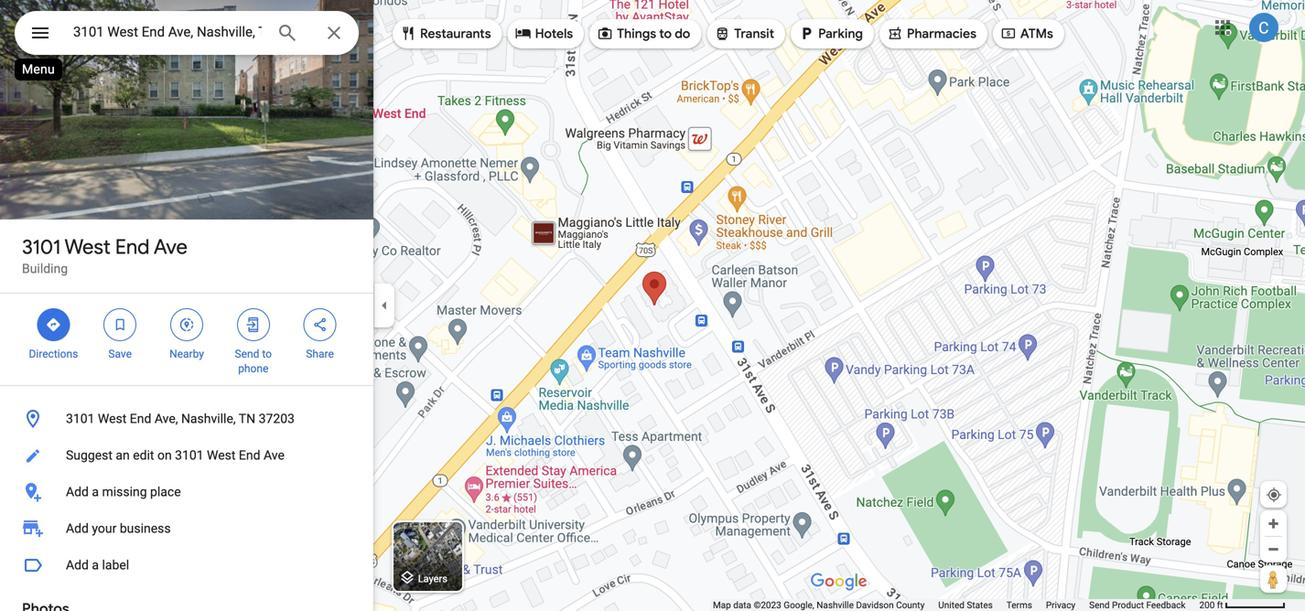 Task type: vqa. For each thing, say whether or not it's contained in the screenshot.
11:39
no



Task type: locate. For each thing, give the bounding box(es) containing it.
3101 up suggest
[[66, 411, 95, 427]]

none field inside the 3101 west end ave, nashville, tn 37203 field
[[73, 21, 262, 43]]

3101
[[22, 234, 61, 260], [66, 411, 95, 427], [175, 448, 204, 463]]

1 vertical spatial end
[[130, 411, 151, 427]]

3101 inside button
[[66, 411, 95, 427]]

0 vertical spatial a
[[92, 485, 99, 500]]

map
[[713, 600, 731, 611]]

send up 'phone'
[[235, 348, 259, 361]]

west inside the 3101 west end ave building
[[65, 234, 111, 260]]

3101 right "on"
[[175, 448, 204, 463]]

3101 inside the 3101 west end ave building
[[22, 234, 61, 260]]

 restaurants
[[400, 23, 491, 43]]

send for send product feedback
[[1089, 600, 1110, 611]]

2 add from the top
[[66, 521, 89, 536]]

 button
[[15, 11, 66, 59]]

1 add from the top
[[66, 485, 89, 500]]

 hotels
[[515, 23, 573, 43]]


[[887, 23, 903, 43]]

1 vertical spatial 3101
[[66, 411, 95, 427]]


[[45, 315, 62, 335]]

things
[[617, 26, 656, 42]]

1 a from the top
[[92, 485, 99, 500]]

ave
[[154, 234, 188, 260], [264, 448, 285, 463]]

terms button
[[1007, 600, 1032, 611]]

on
[[157, 448, 172, 463]]

suggest an edit on 3101 west end ave
[[66, 448, 285, 463]]

end inside button
[[130, 411, 151, 427]]

ave inside the 3101 west end ave building
[[154, 234, 188, 260]]

add inside add your business link
[[66, 521, 89, 536]]

send inside button
[[1089, 600, 1110, 611]]

0 vertical spatial send
[[235, 348, 259, 361]]

a left label
[[92, 558, 99, 573]]

end for ave
[[115, 234, 150, 260]]

do
[[675, 26, 690, 42]]

west down nashville,
[[207, 448, 236, 463]]

zoom in image
[[1267, 517, 1281, 531]]

product
[[1112, 600, 1144, 611]]

 things to do
[[597, 23, 690, 43]]

missing
[[102, 485, 147, 500]]

ave up 
[[154, 234, 188, 260]]


[[312, 315, 328, 335]]

1 vertical spatial a
[[92, 558, 99, 573]]

1 horizontal spatial 3101
[[66, 411, 95, 427]]

suggest an edit on 3101 west end ave button
[[0, 438, 373, 474]]

google,
[[784, 600, 815, 611]]

1 vertical spatial send
[[1089, 600, 1110, 611]]

2 vertical spatial end
[[239, 448, 260, 463]]

send inside send to phone
[[235, 348, 259, 361]]

1 vertical spatial ave
[[264, 448, 285, 463]]

add down suggest
[[66, 485, 89, 500]]

states
[[967, 600, 993, 611]]

end down tn
[[239, 448, 260, 463]]

send
[[235, 348, 259, 361], [1089, 600, 1110, 611]]

0 vertical spatial 3101
[[22, 234, 61, 260]]

directions
[[29, 348, 78, 361]]

0 vertical spatial ave
[[154, 234, 188, 260]]

1 vertical spatial west
[[98, 411, 127, 427]]

to up 'phone'
[[262, 348, 272, 361]]

0 vertical spatial west
[[65, 234, 111, 260]]

1 horizontal spatial ave
[[264, 448, 285, 463]]

2 vertical spatial west
[[207, 448, 236, 463]]

nashville,
[[181, 411, 236, 427]]

2 vertical spatial 3101
[[175, 448, 204, 463]]

0 vertical spatial to
[[659, 26, 672, 42]]

feedback
[[1147, 600, 1186, 611]]

west
[[65, 234, 111, 260], [98, 411, 127, 427], [207, 448, 236, 463]]

a for missing
[[92, 485, 99, 500]]

data
[[733, 600, 752, 611]]

1 vertical spatial add
[[66, 521, 89, 536]]

200 ft button
[[1200, 600, 1286, 611]]

3101 up building
[[22, 234, 61, 260]]

google account: cat marinescu  
(ecaterina.marinescu@adept.ai) image
[[1250, 13, 1279, 42]]

1 vertical spatial to
[[262, 348, 272, 361]]

send product feedback
[[1089, 600, 1186, 611]]

pharmacies
[[907, 26, 977, 42]]

a left missing
[[92, 485, 99, 500]]

end up 
[[115, 234, 150, 260]]

footer
[[713, 600, 1200, 611]]

add for add a missing place
[[66, 485, 89, 500]]

your
[[92, 521, 117, 536]]

to
[[659, 26, 672, 42], [262, 348, 272, 361]]

footer inside google maps "element"
[[713, 600, 1200, 611]]

3 add from the top
[[66, 558, 89, 573]]

0 horizontal spatial to
[[262, 348, 272, 361]]

 transit
[[714, 23, 775, 43]]

0 horizontal spatial ave
[[154, 234, 188, 260]]

add inside add a label button
[[66, 558, 89, 573]]

add inside add a missing place button
[[66, 485, 89, 500]]

3101 west end ave, nashville, tn 37203 button
[[0, 401, 373, 438]]

west inside button
[[98, 411, 127, 427]]

end inside the 3101 west end ave building
[[115, 234, 150, 260]]

0 vertical spatial add
[[66, 485, 89, 500]]

to left do
[[659, 26, 672, 42]]

add a label button
[[0, 547, 373, 584]]

2 a from the top
[[92, 558, 99, 573]]

 atms
[[1000, 23, 1053, 43]]

west up building
[[65, 234, 111, 260]]

end left ave,
[[130, 411, 151, 427]]

end
[[115, 234, 150, 260], [130, 411, 151, 427], [239, 448, 260, 463]]

layers
[[418, 573, 448, 585]]

transit
[[734, 26, 775, 42]]

ave down 37203
[[264, 448, 285, 463]]

business
[[120, 521, 171, 536]]

zoom out image
[[1267, 543, 1281, 557]]

building
[[22, 261, 68, 276]]

a
[[92, 485, 99, 500], [92, 558, 99, 573]]

atms
[[1021, 26, 1053, 42]]

0 horizontal spatial send
[[235, 348, 259, 361]]

0 horizontal spatial 3101
[[22, 234, 61, 260]]

200
[[1200, 600, 1215, 611]]

add your business link
[[0, 511, 373, 547]]

37203
[[259, 411, 295, 427]]


[[112, 315, 128, 335]]

1 horizontal spatial to
[[659, 26, 672, 42]]

footer containing map data ©2023 google, nashville davidson county
[[713, 600, 1200, 611]]

1 horizontal spatial send
[[1089, 600, 1110, 611]]


[[245, 315, 262, 335]]

county
[[896, 600, 925, 611]]

0 vertical spatial end
[[115, 234, 150, 260]]

2 vertical spatial add
[[66, 558, 89, 573]]

add for add your business
[[66, 521, 89, 536]]

map data ©2023 google, nashville davidson county
[[713, 600, 925, 611]]

add
[[66, 485, 89, 500], [66, 521, 89, 536], [66, 558, 89, 573]]


[[597, 23, 613, 43]]

2 horizontal spatial 3101
[[175, 448, 204, 463]]

add left your
[[66, 521, 89, 536]]

3101 west end ave, nashville, tn 37203
[[66, 411, 295, 427]]

end for ave,
[[130, 411, 151, 427]]

united states
[[939, 600, 993, 611]]

davidson
[[856, 600, 894, 611]]

add left label
[[66, 558, 89, 573]]

privacy button
[[1046, 600, 1076, 611]]

None field
[[73, 21, 262, 43]]

west up an
[[98, 411, 127, 427]]

send left "product"
[[1089, 600, 1110, 611]]

united
[[939, 600, 965, 611]]

restaurants
[[420, 26, 491, 42]]



Task type: describe. For each thing, give the bounding box(es) containing it.
share
[[306, 348, 334, 361]]

phone
[[238, 363, 269, 375]]

united states button
[[939, 600, 993, 611]]

west for ave,
[[98, 411, 127, 427]]

an
[[116, 448, 130, 463]]


[[714, 23, 731, 43]]

©2023
[[754, 600, 782, 611]]


[[515, 23, 532, 43]]


[[29, 20, 51, 46]]

200 ft
[[1200, 600, 1223, 611]]

to inside  things to do
[[659, 26, 672, 42]]

ave,
[[155, 411, 178, 427]]

add a missing place
[[66, 485, 181, 500]]

hotels
[[535, 26, 573, 42]]

show your location image
[[1266, 487, 1282, 503]]

3101 west end ave main content
[[0, 0, 373, 611]]

3101 west end ave building
[[22, 234, 188, 276]]

terms
[[1007, 600, 1032, 611]]

send product feedback button
[[1089, 600, 1186, 611]]

nashville
[[817, 600, 854, 611]]

place
[[150, 485, 181, 500]]

a for label
[[92, 558, 99, 573]]

 parking
[[798, 23, 863, 43]]

add your business
[[66, 521, 171, 536]]

3101 for ave
[[22, 234, 61, 260]]


[[400, 23, 417, 43]]

suggest
[[66, 448, 113, 463]]

end inside 'button'
[[239, 448, 260, 463]]

ft
[[1217, 600, 1223, 611]]


[[178, 315, 195, 335]]

add for add a label
[[66, 558, 89, 573]]

3101 for ave,
[[66, 411, 95, 427]]

actions for 3101 west end ave region
[[0, 294, 373, 385]]

add a missing place button
[[0, 474, 373, 511]]

save
[[108, 348, 132, 361]]

ave inside suggest an edit on 3101 west end ave 'button'
[[264, 448, 285, 463]]

3101 inside 'button'
[[175, 448, 204, 463]]

collapse side panel image
[[374, 296, 395, 316]]

show street view coverage image
[[1261, 566, 1287, 593]]

to inside send to phone
[[262, 348, 272, 361]]

nearby
[[169, 348, 204, 361]]


[[798, 23, 815, 43]]

 search field
[[15, 11, 359, 59]]

parking
[[818, 26, 863, 42]]

west for ave
[[65, 234, 111, 260]]


[[1000, 23, 1017, 43]]

label
[[102, 558, 129, 573]]

tn
[[239, 411, 256, 427]]

privacy
[[1046, 600, 1076, 611]]

google maps element
[[0, 0, 1305, 611]]

send for send to phone
[[235, 348, 259, 361]]

 pharmacies
[[887, 23, 977, 43]]

send to phone
[[235, 348, 272, 375]]

add a label
[[66, 558, 129, 573]]

3101 West End Ave, Nashville, TN 37203 field
[[15, 11, 359, 55]]

edit
[[133, 448, 154, 463]]

west inside 'button'
[[207, 448, 236, 463]]



